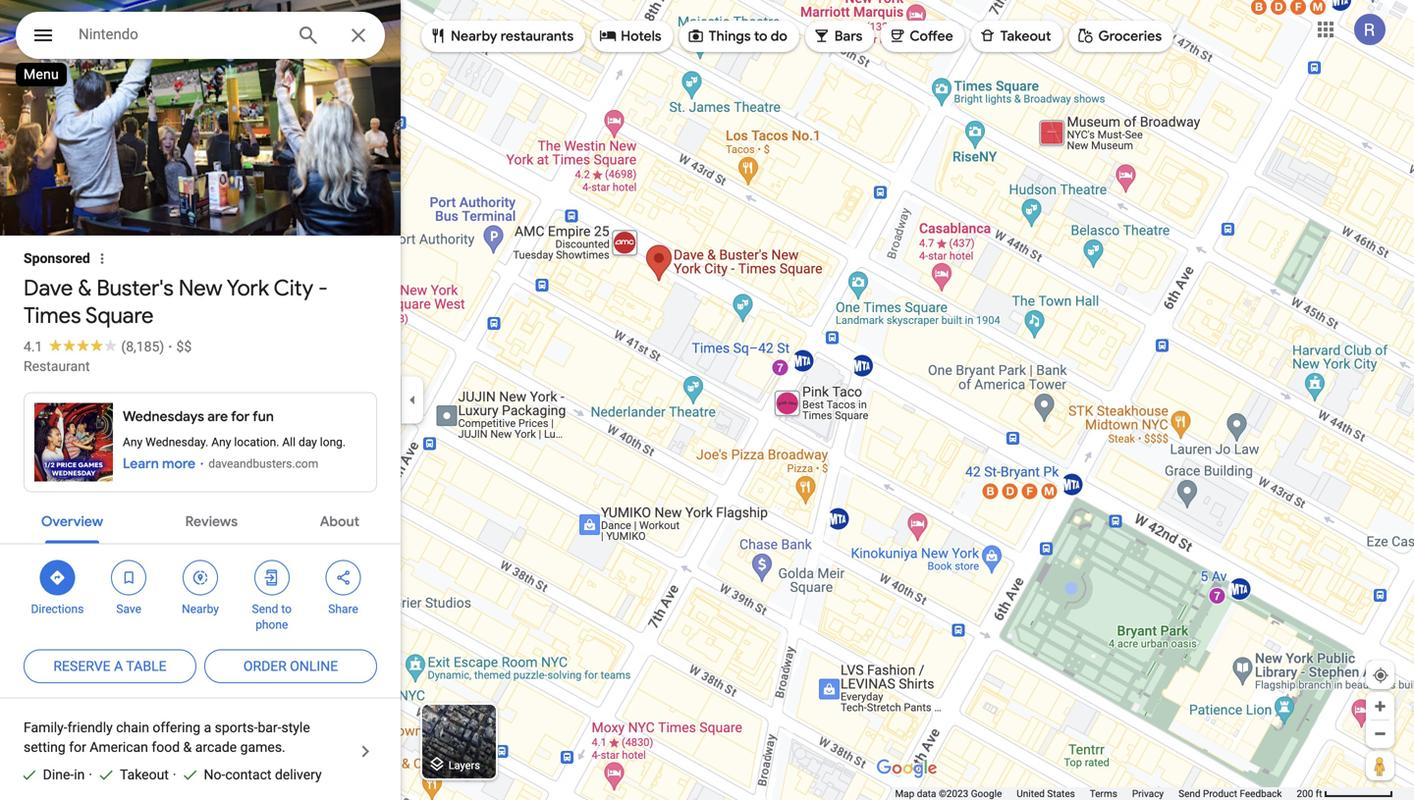 Task type: vqa. For each thing, say whether or not it's contained in the screenshot.
Parking
no



Task type: locate. For each thing, give the bounding box(es) containing it.
send inside send to phone
[[252, 603, 278, 616]]

4.1 stars image
[[43, 339, 121, 352]]

1 vertical spatial send
[[1179, 788, 1201, 800]]

1 horizontal spatial send
[[1179, 788, 1201, 800]]

Nintendo field
[[16, 12, 385, 59]]

to up phone
[[281, 603, 292, 616]]

setting
[[24, 740, 66, 756]]

footer
[[895, 788, 1297, 800]]

dine-in
[[43, 767, 85, 783]]

0 horizontal spatial any
[[123, 436, 143, 449]]

to inside send to phone
[[281, 603, 292, 616]]

send product feedback
[[1179, 788, 1282, 800]]

nearby down 
[[182, 603, 219, 616]]

product
[[1203, 788, 1237, 800]]

about button
[[304, 497, 375, 544]]

· inside has no-contact delivery group
[[173, 767, 176, 783]]

0 horizontal spatial takeout
[[120, 767, 169, 783]]

0 horizontal spatial &
[[78, 275, 92, 302]]

zoom out image
[[1373, 727, 1388, 741]]

has no-contact delivery group
[[173, 766, 322, 785]]

square
[[85, 302, 154, 330]]

·
[[168, 339, 172, 355], [89, 767, 92, 783], [173, 767, 176, 783]]

None field
[[79, 23, 281, 46]]

1 vertical spatial to
[[281, 603, 292, 616]]

1 vertical spatial takeout
[[120, 767, 169, 783]]

0 vertical spatial takeout
[[1000, 27, 1051, 45]]

any
[[123, 436, 143, 449], [211, 436, 231, 449]]

0 horizontal spatial for
[[69, 740, 86, 756]]

 search field
[[16, 12, 385, 63]]

offers takeout group
[[89, 766, 169, 785]]

any up learn
[[123, 436, 143, 449]]

united states
[[1017, 788, 1075, 800]]

order online link
[[204, 643, 377, 690]]

1 vertical spatial nearby
[[182, 603, 219, 616]]

6,256
[[50, 194, 88, 213]]

1 horizontal spatial for
[[231, 408, 250, 426]]


[[687, 25, 705, 47]]

collapse side panel image
[[402, 389, 423, 411]]

takeout inside  takeout
[[1000, 27, 1051, 45]]

& right dave
[[78, 275, 92, 302]]

takeout down food
[[120, 767, 169, 783]]

1 horizontal spatial nearby
[[451, 27, 497, 45]]

groceries
[[1099, 27, 1162, 45]]

ft
[[1316, 788, 1322, 800]]

terms button
[[1090, 788, 1117, 800]]

for right are
[[231, 408, 250, 426]]

actions for dave & buster's new york city - times square region
[[0, 545, 401, 643]]

send to phone
[[252, 603, 292, 632]]

takeout inside group
[[120, 767, 169, 783]]

privacy
[[1132, 788, 1164, 800]]

0 vertical spatial send
[[252, 603, 278, 616]]

reserve a table
[[53, 658, 167, 675]]

0 horizontal spatial a
[[114, 658, 123, 675]]

things
[[709, 27, 751, 45]]

any down are
[[211, 436, 231, 449]]

map
[[895, 788, 915, 800]]

coffee
[[910, 27, 953, 45]]

1 horizontal spatial any
[[211, 436, 231, 449]]

offering
[[153, 720, 200, 736]]

6,256 photos
[[50, 194, 141, 213]]

dave
[[24, 275, 73, 302]]

terms
[[1090, 788, 1117, 800]]

· for no-contact delivery
[[173, 767, 176, 783]]

· for takeout
[[89, 767, 92, 783]]

tab list
[[0, 497, 401, 544]]

reviews
[[185, 513, 238, 531]]


[[979, 25, 996, 47]]

wednesdays
[[123, 408, 204, 426]]

none field inside nintendo field
[[79, 23, 281, 46]]

order
[[243, 658, 287, 675]]

show your location image
[[1372, 667, 1390, 685]]

1 vertical spatial &
[[183, 740, 192, 756]]

· right in
[[89, 767, 92, 783]]


[[120, 567, 138, 589]]

 groceries
[[1077, 25, 1162, 47]]

buster's
[[97, 275, 174, 302]]

· down food
[[173, 767, 176, 783]]

to inside ' things to do'
[[754, 27, 768, 45]]

sponsored element
[[24, 250, 377, 275]]

serves dine-in group
[[12, 766, 85, 785]]

nearby right 
[[451, 27, 497, 45]]

send for send product feedback
[[1179, 788, 1201, 800]]

for inside wednesdays are for fun any wednesday. any location. all day long.
[[231, 408, 250, 426]]

day
[[299, 436, 317, 449]]

0 vertical spatial &
[[78, 275, 92, 302]]

0 vertical spatial nearby
[[451, 27, 497, 45]]

a up arcade
[[204, 720, 211, 736]]

directions
[[31, 603, 84, 616]]

to
[[754, 27, 768, 45], [281, 603, 292, 616]]

 hotels
[[599, 25, 662, 47]]

bar-
[[258, 720, 281, 736]]

0 horizontal spatial send
[[252, 603, 278, 616]]

1 horizontal spatial a
[[204, 720, 211, 736]]

google maps element
[[0, 0, 1414, 800]]


[[599, 25, 617, 47]]

show street view coverage image
[[1366, 751, 1395, 781]]

a left table
[[114, 658, 123, 675]]

1 vertical spatial for
[[69, 740, 86, 756]]

takeout right 
[[1000, 27, 1051, 45]]

american
[[90, 740, 148, 756]]

1 vertical spatial a
[[204, 720, 211, 736]]

google
[[971, 788, 1002, 800]]

0 vertical spatial to
[[754, 27, 768, 45]]

about
[[320, 513, 360, 531]]

©2023
[[939, 788, 969, 800]]

· left $$
[[168, 339, 172, 355]]

tab list containing overview
[[0, 497, 401, 544]]

a inside 'family-friendly chain offering a sports-bar-style setting for american food & arcade games.'
[[204, 720, 211, 736]]

overview button
[[25, 497, 119, 544]]

for down friendly
[[69, 740, 86, 756]]

dave & buster's new york city - times square
[[24, 275, 328, 330]]

photos
[[92, 194, 141, 213]]

0 horizontal spatial to
[[281, 603, 292, 616]]

 nearby restaurants
[[429, 25, 574, 47]]

send left product
[[1179, 788, 1201, 800]]

0 vertical spatial a
[[114, 658, 123, 675]]

share
[[328, 603, 358, 616]]

1 horizontal spatial &
[[183, 740, 192, 756]]

wednesdays are for fun any wednesday. any location. all day long.
[[123, 408, 346, 449]]

0 horizontal spatial nearby
[[182, 603, 219, 616]]

1 horizontal spatial takeout
[[1000, 27, 1051, 45]]

dave & buster's new york city - times square main content
[[0, 0, 401, 800]]

1 horizontal spatial to
[[754, 27, 768, 45]]

&
[[78, 275, 92, 302], [183, 740, 192, 756]]

nearby inside actions for dave & buster's new york city - times square region
[[182, 603, 219, 616]]

0 vertical spatial for
[[231, 408, 250, 426]]

family-
[[24, 720, 67, 736]]

nearby inside  nearby restaurants
[[451, 27, 497, 45]]

· inside offers takeout group
[[89, 767, 92, 783]]

& right food
[[183, 740, 192, 756]]

nearby
[[451, 27, 497, 45], [182, 603, 219, 616]]

wednesday.
[[145, 436, 208, 449]]

overview
[[41, 513, 103, 531]]

& inside 'family-friendly chain offering a sports-bar-style setting for american food & arcade games.'
[[183, 740, 192, 756]]

city
[[274, 275, 313, 302]]

new
[[179, 275, 222, 302]]

send up phone
[[252, 603, 278, 616]]

& inside dave & buster's new york city - times square
[[78, 275, 92, 302]]

restaurants
[[501, 27, 574, 45]]

more
[[162, 455, 196, 473]]

games.
[[240, 740, 286, 756]]

reserve
[[53, 658, 111, 675]]

footer containing map data ©2023 google
[[895, 788, 1297, 800]]

friendly
[[67, 720, 113, 736]]

tab list inside google maps element
[[0, 497, 401, 544]]

price: moderate element
[[176, 339, 192, 355]]

to left the do
[[754, 27, 768, 45]]

send inside button
[[1179, 788, 1201, 800]]



Task type: describe. For each thing, give the bounding box(es) containing it.
save
[[116, 603, 141, 616]]

sponsored
[[24, 250, 90, 267]]

all
[[282, 436, 296, 449]]

4.1
[[24, 339, 43, 355]]

no-contact delivery
[[204, 767, 322, 783]]

footer inside google maps element
[[895, 788, 1297, 800]]

photo of dave & buster's new york city - times square image
[[0, 0, 401, 253]]

are
[[207, 408, 228, 426]]

phone
[[256, 618, 288, 632]]


[[334, 567, 352, 589]]

daveandbusters.com
[[208, 457, 318, 471]]

bars
[[835, 27, 863, 45]]


[[263, 567, 281, 589]]

table
[[126, 658, 167, 675]]

data
[[917, 788, 936, 800]]

location.
[[234, 436, 279, 449]]

-
[[318, 275, 328, 302]]

(8,185)
[[121, 339, 164, 355]]

· $$
[[168, 339, 192, 355]]

2 any from the left
[[211, 436, 231, 449]]

200 ft button
[[1297, 788, 1394, 800]]

sports-
[[215, 720, 258, 736]]

hotels
[[621, 27, 662, 45]]

contact
[[225, 767, 272, 783]]

 button
[[16, 12, 71, 63]]

states
[[1047, 788, 1075, 800]]


[[191, 567, 209, 589]]

google account: ruby anderson  
(rubyanndersson@gmail.com) image
[[1354, 14, 1386, 45]]

feedback
[[1240, 788, 1282, 800]]

york
[[227, 275, 269, 302]]

fun
[[253, 408, 274, 426]]

united
[[1017, 788, 1045, 800]]

a inside reserve a table link
[[114, 658, 123, 675]]

for inside 'family-friendly chain offering a sports-bar-style setting for american food & arcade games.'
[[69, 740, 86, 756]]

$$
[[176, 339, 192, 355]]

200 ft
[[1297, 788, 1322, 800]]

learn
[[123, 455, 159, 473]]

delivery
[[275, 767, 322, 783]]

food
[[152, 740, 180, 756]]

send for send to phone
[[252, 603, 278, 616]]


[[49, 567, 66, 589]]

layers
[[449, 759, 480, 772]]

long.
[[320, 436, 346, 449]]


[[31, 21, 55, 50]]

send product feedback button
[[1179, 788, 1282, 800]]

times
[[24, 302, 81, 330]]

arcade
[[195, 740, 237, 756]]

learn more
[[123, 455, 196, 473]]

 things to do
[[687, 25, 787, 47]]

6,256 photos button
[[15, 187, 149, 221]]

zoom in image
[[1373, 699, 1388, 714]]

 bars
[[813, 25, 863, 47]]

order online
[[243, 658, 338, 675]]

map data ©2023 google
[[895, 788, 1002, 800]]

8,185 reviews element
[[121, 339, 164, 355]]

restaurant button
[[24, 357, 90, 377]]


[[1077, 25, 1095, 47]]

restaurant
[[24, 359, 90, 375]]

reviews button
[[170, 497, 253, 544]]

reserve a table link
[[24, 643, 196, 690]]


[[429, 25, 447, 47]]

family-friendly chain offering a sports-bar-style setting for american food & arcade games.
[[24, 720, 310, 756]]

privacy button
[[1132, 788, 1164, 800]]

style
[[281, 720, 310, 736]]

united states button
[[1017, 788, 1075, 800]]

 coffee
[[888, 25, 953, 47]]

1 any from the left
[[123, 436, 143, 449]]

chain
[[116, 720, 149, 736]]

do
[[771, 27, 787, 45]]

200
[[1297, 788, 1313, 800]]

online
[[290, 658, 338, 675]]



